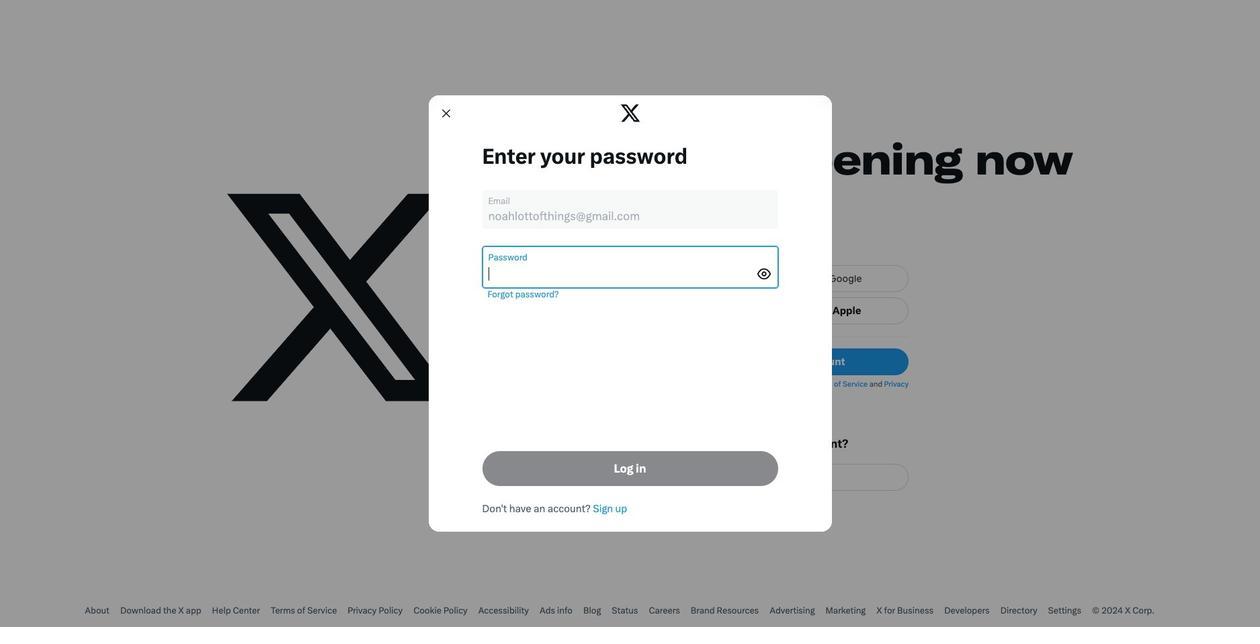Task type: describe. For each thing, give the bounding box(es) containing it.
x image
[[621, 105, 641, 122]]



Task type: locate. For each thing, give the bounding box(es) containing it.
footer navigation
[[0, 596, 1250, 628]]

None password field
[[488, 268, 753, 281]]

dialog
[[0, 0, 1261, 628]]

x image
[[620, 95, 642, 131]]

None text field
[[488, 210, 772, 223]]

group
[[0, 0, 1261, 628], [429, 95, 832, 532]]



Task type: vqa. For each thing, say whether or not it's contained in the screenshot.
PASSWORD FIELD
yes



